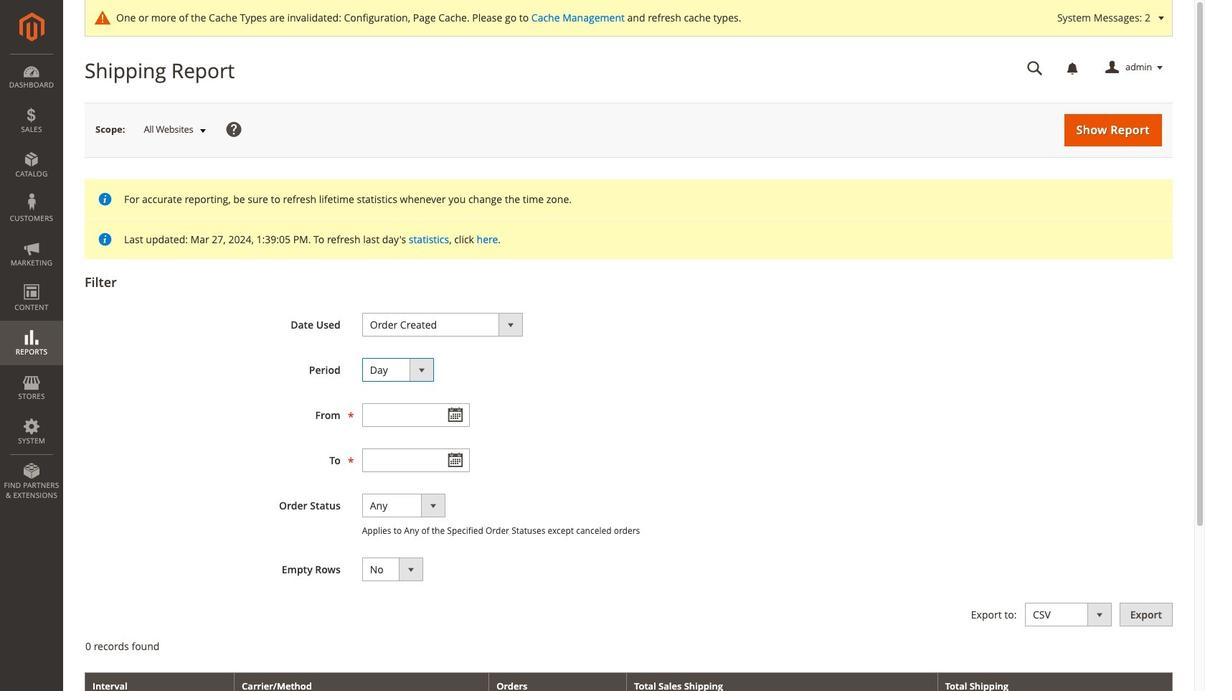 Task type: describe. For each thing, give the bounding box(es) containing it.
magento admin panel image
[[19, 12, 44, 42]]



Task type: locate. For each thing, give the bounding box(es) containing it.
None text field
[[1018, 55, 1054, 80], [362, 403, 470, 427], [362, 449, 470, 472], [1018, 55, 1054, 80], [362, 403, 470, 427], [362, 449, 470, 472]]

menu bar
[[0, 54, 63, 508]]



